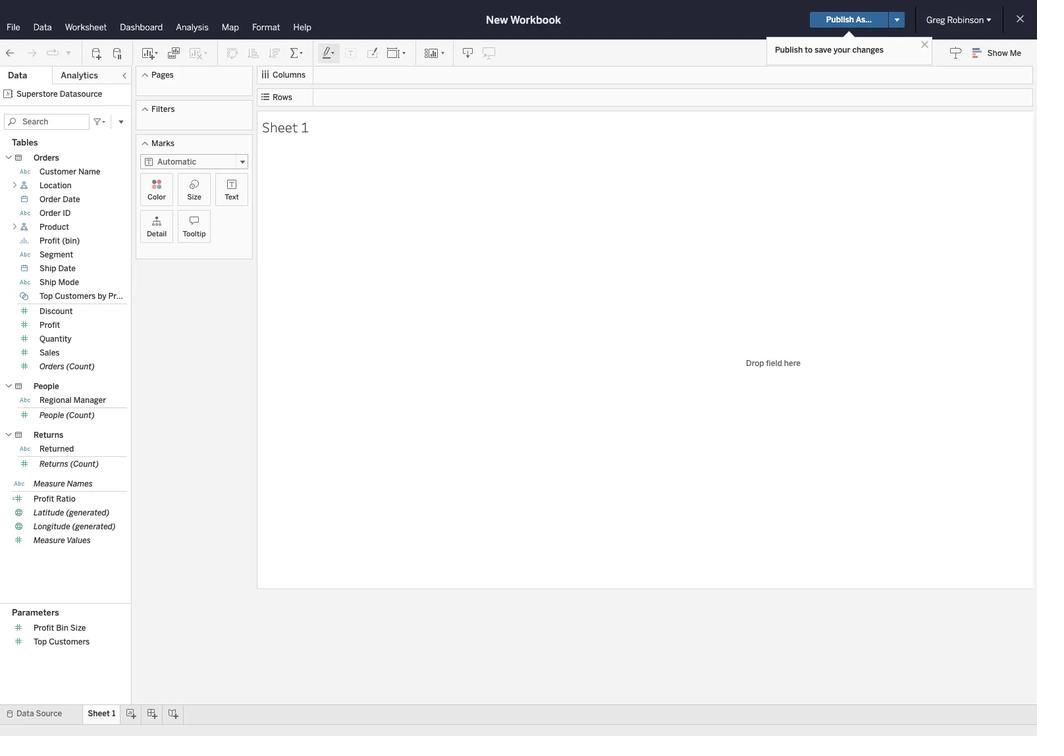 Task type: describe. For each thing, give the bounding box(es) containing it.
1 vertical spatial 1
[[112, 709, 115, 718]]

1 vertical spatial sheet 1
[[88, 709, 115, 718]]

location
[[40, 181, 72, 190]]

changes
[[852, 45, 884, 55]]

redo image
[[25, 46, 38, 60]]

new data source image
[[90, 46, 103, 60]]

orders for orders (count)
[[40, 362, 64, 371]]

publish to save your changes
[[775, 45, 884, 55]]

analysis
[[176, 22, 209, 32]]

1 horizontal spatial sheet 1
[[262, 118, 309, 136]]

measure for measure names
[[34, 479, 65, 489]]

(generated) for latitude (generated)
[[66, 508, 110, 518]]

0 vertical spatial size
[[187, 193, 201, 202]]

publish as...
[[826, 15, 872, 24]]

people for people (count)
[[40, 411, 64, 420]]

show
[[988, 49, 1008, 58]]

file
[[7, 22, 20, 32]]

color
[[147, 193, 166, 202]]

1 horizontal spatial sheet
[[262, 118, 298, 136]]

ship for ship mode
[[40, 278, 56, 287]]

date for ship date
[[58, 264, 76, 273]]

workbook
[[510, 13, 561, 26]]

data source
[[16, 709, 62, 718]]

profit ratio
[[34, 495, 76, 504]]

field
[[766, 359, 782, 368]]

robinson
[[947, 15, 984, 25]]

names
[[67, 479, 93, 489]]

tooltip
[[183, 230, 206, 238]]

quantity
[[40, 335, 72, 344]]

people for people
[[34, 382, 59, 391]]

(count) for returns (count)
[[70, 460, 99, 469]]

here
[[784, 359, 801, 368]]

bin
[[56, 624, 68, 633]]

as...
[[856, 15, 872, 24]]

(generated) for longitude (generated)
[[72, 522, 116, 531]]

0 vertical spatial data
[[33, 22, 52, 32]]

source
[[36, 709, 62, 718]]

drop field here
[[746, 359, 801, 368]]

show me
[[988, 49, 1021, 58]]

(count) for people (count)
[[66, 411, 95, 420]]

order for order id
[[40, 209, 61, 218]]

2 vertical spatial data
[[16, 709, 34, 718]]

date for order date
[[63, 195, 80, 204]]

show me button
[[966, 43, 1033, 63]]

regional manager
[[40, 396, 106, 405]]

latitude (generated)
[[34, 508, 110, 518]]

profit for profit
[[40, 321, 60, 330]]

customers for top customers by profit
[[55, 292, 96, 301]]

pages
[[151, 70, 174, 80]]

longitude
[[34, 522, 70, 531]]

latitude
[[34, 508, 64, 518]]

manager
[[74, 396, 106, 405]]

1 vertical spatial data
[[8, 70, 27, 80]]

show labels image
[[344, 46, 358, 60]]

collapse image
[[121, 72, 128, 80]]

filters
[[151, 105, 175, 114]]

product
[[40, 223, 69, 232]]

1 horizontal spatial replay animation image
[[65, 48, 72, 56]]

customer name
[[40, 167, 100, 176]]

values
[[67, 536, 91, 545]]

publish for publish to save your changes
[[775, 45, 803, 55]]

save
[[815, 45, 832, 55]]

ship date
[[40, 264, 76, 273]]

show/hide cards image
[[424, 46, 445, 60]]

measure names
[[34, 479, 93, 489]]

format workbook image
[[365, 46, 379, 60]]

greg robinson
[[927, 15, 984, 25]]

order date
[[40, 195, 80, 204]]

dashboard
[[120, 22, 163, 32]]

top for top customers
[[34, 638, 47, 647]]

(bin)
[[62, 236, 80, 246]]

data guide image
[[949, 46, 963, 59]]

measure values
[[34, 536, 91, 545]]

ratio
[[56, 495, 76, 504]]

worksheet
[[65, 22, 107, 32]]

download image
[[462, 46, 475, 60]]

datasource
[[60, 90, 102, 99]]



Task type: locate. For each thing, give the bounding box(es) containing it.
returns for returns
[[34, 431, 63, 440]]

publish for publish as...
[[826, 15, 854, 24]]

2 vertical spatial (count)
[[70, 460, 99, 469]]

Search text field
[[4, 114, 90, 130]]

your
[[834, 45, 850, 55]]

by
[[98, 292, 106, 301]]

top customers by profit
[[40, 292, 129, 301]]

(count) down regional manager
[[66, 411, 95, 420]]

0 vertical spatial publish
[[826, 15, 854, 24]]

profit down product
[[40, 236, 60, 246]]

2 order from the top
[[40, 209, 61, 218]]

publish inside button
[[826, 15, 854, 24]]

data down undo image
[[8, 70, 27, 80]]

profit right by
[[108, 292, 129, 301]]

0 horizontal spatial 1
[[112, 709, 115, 718]]

new
[[486, 13, 508, 26]]

sort ascending image
[[247, 46, 260, 60]]

replay animation image right redo image
[[46, 46, 59, 60]]

superstore datasource
[[16, 90, 102, 99]]

orders (count)
[[40, 362, 95, 371]]

(count) up names
[[70, 460, 99, 469]]

sort descending image
[[268, 46, 281, 60]]

close image
[[919, 38, 931, 51]]

profit
[[40, 236, 60, 246], [108, 292, 129, 301], [40, 321, 60, 330], [34, 495, 54, 504], [34, 624, 54, 633]]

0 vertical spatial sheet 1
[[262, 118, 309, 136]]

1 horizontal spatial publish
[[826, 15, 854, 24]]

returns (count)
[[40, 460, 99, 469]]

size right bin
[[70, 624, 86, 633]]

data up redo image
[[33, 22, 52, 32]]

to
[[805, 45, 813, 55]]

0 vertical spatial orders
[[34, 153, 59, 163]]

people (count)
[[40, 411, 95, 420]]

people up regional
[[34, 382, 59, 391]]

new workbook
[[486, 13, 561, 26]]

publish
[[826, 15, 854, 24], [775, 45, 803, 55]]

0 vertical spatial returns
[[34, 431, 63, 440]]

1 measure from the top
[[34, 479, 65, 489]]

1 vertical spatial (count)
[[66, 411, 95, 420]]

fit image
[[387, 46, 408, 60]]

0 horizontal spatial replay animation image
[[46, 46, 59, 60]]

1 vertical spatial returns
[[40, 460, 68, 469]]

measure up profit ratio
[[34, 479, 65, 489]]

measure for measure values
[[34, 536, 65, 545]]

1 vertical spatial publish
[[775, 45, 803, 55]]

analytics
[[61, 70, 98, 80]]

returns
[[34, 431, 63, 440], [40, 460, 68, 469]]

id
[[63, 209, 71, 218]]

rows
[[273, 93, 292, 102]]

1 vertical spatial ship
[[40, 278, 56, 287]]

0 vertical spatial date
[[63, 195, 80, 204]]

2 measure from the top
[[34, 536, 65, 545]]

measure down longitude
[[34, 536, 65, 545]]

1 vertical spatial size
[[70, 624, 86, 633]]

detail
[[147, 230, 167, 238]]

orders down "sales"
[[40, 362, 64, 371]]

1 vertical spatial top
[[34, 638, 47, 647]]

superstore
[[16, 90, 58, 99]]

order id
[[40, 209, 71, 218]]

discount
[[40, 307, 73, 316]]

sheet 1
[[262, 118, 309, 136], [88, 709, 115, 718]]

returns down returned
[[40, 460, 68, 469]]

data
[[33, 22, 52, 32], [8, 70, 27, 80], [16, 709, 34, 718]]

drop
[[746, 359, 764, 368]]

0 vertical spatial people
[[34, 382, 59, 391]]

order up product
[[40, 209, 61, 218]]

name
[[78, 167, 100, 176]]

(generated)
[[66, 508, 110, 518], [72, 522, 116, 531]]

sheet 1 down the 'rows'
[[262, 118, 309, 136]]

0 vertical spatial customers
[[55, 292, 96, 301]]

1 down columns
[[301, 118, 309, 136]]

(count) for orders (count)
[[66, 362, 95, 371]]

size
[[187, 193, 201, 202], [70, 624, 86, 633]]

sheet
[[262, 118, 298, 136], [88, 709, 110, 718]]

date up mode
[[58, 264, 76, 273]]

customer
[[40, 167, 76, 176]]

clear sheet image
[[188, 46, 209, 60]]

top for top customers by profit
[[40, 292, 53, 301]]

0 horizontal spatial sheet 1
[[88, 709, 115, 718]]

0 vertical spatial ship
[[40, 264, 56, 273]]

people down regional
[[40, 411, 64, 420]]

pause auto updates image
[[111, 46, 124, 60]]

customers down mode
[[55, 292, 96, 301]]

1 right "source"
[[112, 709, 115, 718]]

0 vertical spatial top
[[40, 292, 53, 301]]

size up tooltip
[[187, 193, 201, 202]]

sheet right "source"
[[88, 709, 110, 718]]

profit (bin)
[[40, 236, 80, 246]]

marks
[[151, 139, 174, 148]]

1 horizontal spatial 1
[[301, 118, 309, 136]]

people
[[34, 382, 59, 391], [40, 411, 64, 420]]

order for order date
[[40, 195, 61, 204]]

1 order from the top
[[40, 195, 61, 204]]

orders up customer
[[34, 153, 59, 163]]

(count) up regional manager
[[66, 362, 95, 371]]

columns
[[273, 70, 306, 80]]

regional
[[40, 396, 72, 405]]

order up order id
[[40, 195, 61, 204]]

profit down parameters
[[34, 624, 54, 633]]

(count)
[[66, 362, 95, 371], [66, 411, 95, 420], [70, 460, 99, 469]]

to use edit in desktop, save the workbook outside of personal space image
[[483, 46, 496, 60]]

orders for orders
[[34, 153, 59, 163]]

publish left to
[[775, 45, 803, 55]]

1 vertical spatial sheet
[[88, 709, 110, 718]]

me
[[1010, 49, 1021, 58]]

help
[[293, 22, 312, 32]]

1 vertical spatial customers
[[49, 638, 90, 647]]

highlight image
[[321, 46, 337, 60]]

customers
[[55, 292, 96, 301], [49, 638, 90, 647]]

totals image
[[289, 46, 305, 60]]

2 ship from the top
[[40, 278, 56, 287]]

0 vertical spatial measure
[[34, 479, 65, 489]]

profit bin size
[[34, 624, 86, 633]]

ship for ship date
[[40, 264, 56, 273]]

greg
[[927, 15, 945, 25]]

returns up returned
[[34, 431, 63, 440]]

1 vertical spatial (generated)
[[72, 522, 116, 531]]

profit for profit bin size
[[34, 624, 54, 633]]

profit for profit ratio
[[34, 495, 54, 504]]

1 vertical spatial order
[[40, 209, 61, 218]]

0 horizontal spatial publish
[[775, 45, 803, 55]]

customers for top customers
[[49, 638, 90, 647]]

segment
[[40, 250, 73, 259]]

order
[[40, 195, 61, 204], [40, 209, 61, 218]]

profit for profit (bin)
[[40, 236, 60, 246]]

text
[[225, 193, 239, 202]]

1 ship from the top
[[40, 264, 56, 273]]

sales
[[40, 348, 60, 358]]

swap rows and columns image
[[226, 46, 239, 60]]

top
[[40, 292, 53, 301], [34, 638, 47, 647]]

replay animation image up analytics
[[65, 48, 72, 56]]

0 horizontal spatial sheet
[[88, 709, 110, 718]]

ship mode
[[40, 278, 79, 287]]

0 vertical spatial sheet
[[262, 118, 298, 136]]

0 vertical spatial (count)
[[66, 362, 95, 371]]

date
[[63, 195, 80, 204], [58, 264, 76, 273]]

map
[[222, 22, 239, 32]]

(generated) up values
[[72, 522, 116, 531]]

returned
[[40, 445, 74, 454]]

publish left as...
[[826, 15, 854, 24]]

(generated) up the longitude (generated)
[[66, 508, 110, 518]]

undo image
[[4, 46, 17, 60]]

profit up quantity
[[40, 321, 60, 330]]

duplicate image
[[167, 46, 180, 60]]

publish as... button
[[810, 12, 888, 28]]

customers down bin
[[49, 638, 90, 647]]

parameters
[[12, 608, 59, 618]]

longitude (generated)
[[34, 522, 116, 531]]

0 vertical spatial order
[[40, 195, 61, 204]]

sheet down the 'rows'
[[262, 118, 298, 136]]

new worksheet image
[[141, 46, 159, 60]]

profit up 'latitude'
[[34, 495, 54, 504]]

1 vertical spatial people
[[40, 411, 64, 420]]

mode
[[58, 278, 79, 287]]

0 vertical spatial (generated)
[[66, 508, 110, 518]]

date up "id"
[[63, 195, 80, 204]]

0 vertical spatial 1
[[301, 118, 309, 136]]

1 vertical spatial date
[[58, 264, 76, 273]]

replay animation image
[[46, 46, 59, 60], [65, 48, 72, 56]]

1 vertical spatial orders
[[40, 362, 64, 371]]

tables
[[12, 138, 38, 148]]

format
[[252, 22, 280, 32]]

data left "source"
[[16, 709, 34, 718]]

ship down ship date
[[40, 278, 56, 287]]

ship
[[40, 264, 56, 273], [40, 278, 56, 287]]

0 horizontal spatial size
[[70, 624, 86, 633]]

top down profit bin size
[[34, 638, 47, 647]]

sheet 1 right "source"
[[88, 709, 115, 718]]

top customers
[[34, 638, 90, 647]]

1 horizontal spatial size
[[187, 193, 201, 202]]

ship down segment
[[40, 264, 56, 273]]

1 vertical spatial measure
[[34, 536, 65, 545]]

returns for returns (count)
[[40, 460, 68, 469]]

top up discount at top left
[[40, 292, 53, 301]]

measure
[[34, 479, 65, 489], [34, 536, 65, 545]]



Task type: vqa. For each thing, say whether or not it's contained in the screenshot.
/
no



